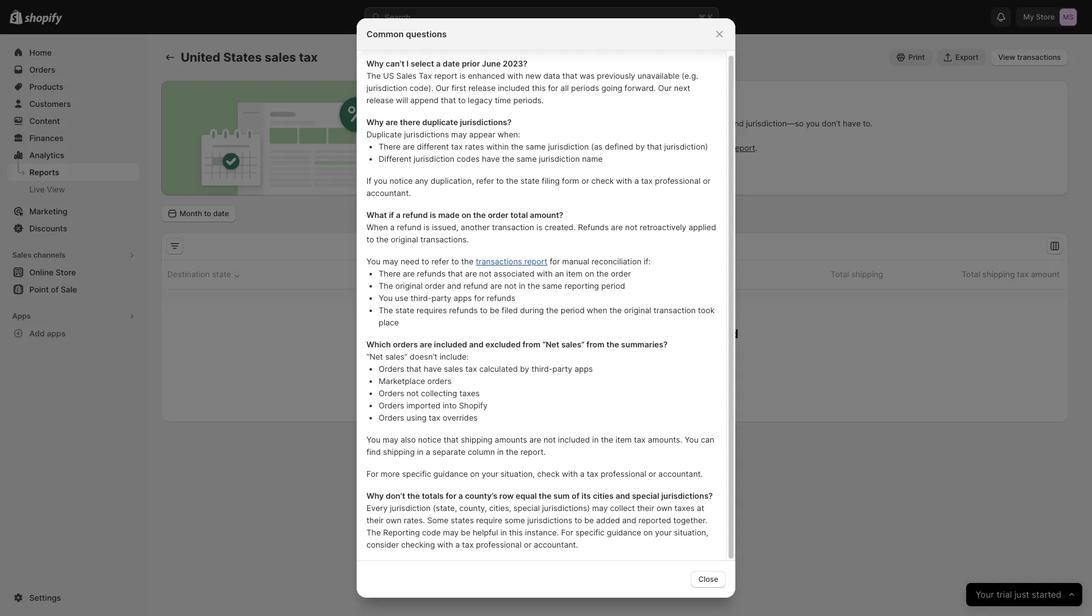 Task type: describe. For each thing, give the bounding box(es) containing it.
questions inside button
[[462, 170, 496, 179]]

took
[[698, 306, 715, 315]]

0 vertical spatial use
[[666, 143, 679, 153]]

2 horizontal spatial be
[[585, 516, 594, 526]]

data inside why can't i select a date prior june 2023? the us sales tax report is enhanced with new data that was previously unavailable (e.g. jurisdiction code). our first release included this for all periods going forward. our next release will append that to legacy time periods.
[[544, 71, 560, 81]]

transactions inside "view transactions" link
[[1018, 53, 1061, 62]]

and left the no
[[469, 340, 484, 350]]

more for learn more
[[532, 170, 551, 180]]

a left county's
[[459, 491, 463, 501]]

for inside why don't the totals for a county's row equal the sum of its cities and special jurisdictions? every jurisdiction (state, county, cities, special jurisdictions) may collect their own taxes at their own rates. some states require some jurisdictions to be added and reported together. the reporting code may be helpful in this instance. for specific guidance on your situation, consider checking with a tax professional or accountant.
[[561, 528, 574, 538]]

a down states
[[456, 540, 460, 550]]

same inside you may need to refer to the transactions report for manual reconciliation if: there are refunds that are not associated with an item on the order the original order and refund are not in the same reporting period you use third-party apps for refunds the state requires refunds to be filed during the period when the original transaction took place
[[542, 281, 563, 291]]

taxes report link
[[710, 143, 756, 153]]

discounts
[[29, 224, 67, 233]]

summaries?
[[621, 340, 668, 350]]

added
[[596, 516, 620, 526]]

is left issued,
[[424, 222, 430, 232]]

1 horizontal spatial shopify
[[491, 119, 520, 128]]

2 vertical spatial refunds
[[449, 306, 478, 315]]

code
[[422, 528, 441, 538]]

unavailable
[[638, 71, 680, 81]]

are up duplicate
[[386, 117, 398, 127]]

jurisdiction down '2023,'
[[539, 154, 580, 164]]

0 vertical spatial your
[[598, 119, 615, 128]]

on up county's
[[470, 469, 480, 479]]

you up place
[[379, 293, 393, 303]]

checking
[[401, 540, 435, 550]]

0 vertical spatial you
[[806, 119, 820, 128]]

jurisdiction up any
[[414, 154, 455, 164]]

that inside you may need to refer to the transactions report for manual reconciliation if: there are refunds that are not associated with an item on the order the original order and refund are not in the same reporting period you use third-party apps for refunds the state requires refunds to be filed during the period when the original transaction took place
[[448, 269, 463, 279]]

0 horizontal spatial their
[[367, 516, 384, 526]]

0 horizontal spatial check
[[537, 469, 560, 479]]

state up appear
[[454, 119, 473, 128]]

third- inside "net sales" doesn't include: orders that have sales tax calculated by third-party apps marketplace orders orders not collecting taxes orders imported into shopify orders using tax overrides
[[532, 364, 553, 374]]

search
[[385, 12, 411, 22]]

to down transactions.
[[452, 257, 459, 266]]

refunds
[[578, 222, 609, 232]]

at
[[697, 504, 705, 513]]

discounts link
[[7, 220, 139, 237]]

collect
[[610, 504, 635, 513]]

that left was
[[563, 71, 578, 81]]

3 orders from the top
[[379, 401, 404, 411]]

i
[[407, 59, 409, 68]]

specific inside why don't the totals for a county's row equal the sum of its cities and special jurisdictions? every jurisdiction (state, county, cities, special jurisdictions) may collect their own taxes at their own rates. some states require some jurisdictions to be added and reported together. the reporting code may be helpful in this instance. for specific guidance on your situation, consider checking with a tax professional or accountant.
[[576, 528, 605, 538]]

or right form
[[582, 176, 589, 186]]

or right '2023,'
[[571, 143, 579, 153]]

1 vertical spatial professional
[[601, 469, 647, 479]]

on inside why don't the totals for a county's row equal the sum of its cities and special jurisdictions? every jurisdiction (state, county, cities, special jurisdictions) may collect their own taxes at their own rates. some states require some jurisdictions to be added and reported together. the reporting code may be helpful in this instance. for specific guidance on your situation, consider checking with a tax professional or accountant.
[[644, 528, 653, 538]]

which
[[367, 340, 391, 350]]

notice inside you may also notice that shipping amounts are not included in the item tax amounts. you can find shipping in a separate column in the report.
[[418, 435, 442, 445]]

view inside "view transactions" link
[[999, 53, 1016, 62]]

total item tax amount button
[[606, 263, 704, 287]]

select inside why can't i select a date prior june 2023? the us sales tax report is enhanced with new data that was previously unavailable (e.g. jurisdiction code). our first release included this for all periods going forward. our next release will append that to legacy time periods.
[[411, 59, 434, 68]]

you may need to refer to the transactions report for manual reconciliation if: there are refunds that are not associated with an item on the order the original order and refund are not in the same reporting period you use third-party apps for refunds the state requires refunds to be filed during the period when the original transaction took place
[[367, 257, 715, 328]]

shopify inside "net sales" doesn't include: orders that have sales tax calculated by third-party apps marketplace orders orders not collecting taxes orders imported into shopify orders using tax overrides
[[459, 401, 488, 411]]

row
[[500, 491, 514, 501]]

add apps button
[[7, 325, 139, 342]]

situation, inside why don't the totals for a county's row equal the sum of its cities and special jurisdictions? every jurisdiction (state, county, cities, special jurisdictions) may collect their own taxes at their own rates. some states require some jurisdictions to be added and reported together. the reporting code may be helpful in this instance. for specific guidance on your situation, consider checking with a tax professional or accountant.
[[674, 528, 709, 538]]

united states sales tax link
[[605, 464, 699, 475]]

0 vertical spatial states
[[223, 50, 262, 65]]

1 horizontal spatial release
[[469, 83, 496, 93]]

0 vertical spatial situation,
[[501, 469, 535, 479]]

for inside why can't i select a date prior june 2023? the us sales tax report is enhanced with new data that was previously unavailable (e.g. jurisdiction code). our first release included this for all periods going forward. our next release will append that to legacy time periods.
[[548, 83, 559, 93]]

1 horizontal spatial all
[[594, 143, 602, 153]]

included inside why can't i select a date prior june 2023? the us sales tax report is enhanced with new data that was previously unavailable (e.g. jurisdiction code). our first release included this for all periods going forward. our next release will append that to legacy time periods.
[[498, 83, 530, 93]]

amounts
[[495, 435, 527, 445]]

0 horizontal spatial guidance
[[434, 469, 468, 479]]

close button
[[691, 571, 726, 588]]

0 vertical spatial county,
[[700, 119, 728, 128]]

or inside why don't the totals for a county's row equal the sum of its cities and special jurisdictions? every jurisdiction (state, county, cities, special jurisdictions) may collect their own taxes at their own rates. some states require some jurisdictions to be added and reported together. the reporting code may be helpful in this instance. for specific guidance on your situation, consider checking with a tax professional or accountant.
[[524, 540, 532, 550]]

0 vertical spatial special
[[632, 491, 660, 501]]

your sales tax data is now more detailed and organized to make filing easier
[[421, 93, 733, 104]]

jurisdiction—so
[[746, 119, 804, 128]]

and up the taxes report link
[[730, 119, 744, 128]]

why for why are there duplicate jurisdictions?
[[367, 117, 384, 127]]

totals
[[422, 491, 444, 501]]

0 vertical spatial united
[[181, 50, 220, 65]]

collecting
[[421, 389, 457, 398]]

1 vertical spatial your
[[482, 469, 499, 479]]

destination
[[167, 269, 210, 279]]

"net inside "net sales" doesn't include: orders that have sales tax calculated by third-party apps marketplace orders orders not collecting taxes orders imported into shopify orders using tax overrides
[[367, 352, 383, 362]]

2 horizontal spatial have
[[843, 119, 861, 128]]

0 horizontal spatial release
[[367, 95, 394, 105]]

settings link
[[7, 590, 139, 607]]

1 horizontal spatial will
[[537, 119, 549, 128]]

live view link
[[7, 181, 139, 198]]

with inside if you notice any duplication, refer to the state filing form or check with a tax professional or accountant.
[[616, 176, 632, 186]]

rates.
[[404, 516, 425, 526]]

or down the amounts.
[[649, 469, 657, 479]]

are up doesn't
[[420, 340, 432, 350]]

jurisdictions? inside why don't the totals for a county's row equal the sum of its cities and special jurisdictions? every jurisdiction (state, county, cities, special jurisdictions) may collect their own taxes at their own rates. some states require some jurisdictions to be added and reported together. the reporting code may be helpful in this instance. for specific guidance on your situation, consider checking with a tax professional or accountant.
[[662, 491, 713, 501]]

is left now
[[502, 93, 508, 104]]

learn more link
[[501, 162, 558, 188]]

common questions dialog
[[0, 18, 1093, 598]]

original inside when a refund is issued, another transaction is created. refunds are not retroactively applied to the original transactions.
[[391, 235, 418, 244]]

with inside why can't i select a date prior june 2023? the us sales tax report is enhanced with new data that was previously unavailable (e.g. jurisdiction code). our first release included this for all periods going forward. our next release will append that to legacy time periods.
[[507, 71, 523, 81]]

0 vertical spatial refund
[[403, 210, 428, 220]]

with left about
[[562, 469, 578, 479]]

duplication,
[[431, 176, 474, 186]]

1 horizontal spatial united
[[605, 464, 632, 475]]

apps inside you may need to refer to the transactions report for manual reconciliation if: there are refunds that are not associated with an item on the order the original order and refund are not in the same reporting period you use third-party apps for refunds the state requires refunds to be filed during the period when the original transaction took place
[[454, 293, 472, 303]]

tax inside why can't i select a date prior june 2023? the us sales tax report is enhanced with new data that was previously unavailable (e.g. jurisdiction code). our first release included this for all periods going forward. our next release will append that to legacy time periods.
[[419, 71, 432, 81]]

a right if
[[396, 210, 401, 220]]

of
[[572, 491, 580, 501]]

export
[[956, 53, 979, 62]]

made
[[438, 210, 460, 220]]

jurisdiction inside why can't i select a date prior june 2023? the us sales tax report is enhanced with new data that was previously unavailable (e.g. jurisdiction code). our first release included this for all periods going forward. our next release will append that to legacy time periods.
[[367, 83, 408, 93]]

state inside 'destination state' button
[[212, 269, 231, 279]]

is inside why can't i select a date prior june 2023? the us sales tax report is enhanced with new data that was previously unavailable (e.g. jurisdiction code). our first release included this for all periods going forward. our next release will append that to legacy time periods.
[[460, 71, 466, 81]]

no data found for the date range selected please select a different period.
[[491, 327, 739, 355]]

into
[[443, 401, 457, 411]]

more right now
[[530, 93, 551, 104]]

find
[[367, 447, 381, 457]]

by inside "net sales" doesn't include: orders that have sales tax calculated by third-party apps marketplace orders orders not collecting taxes orders imported into shopify orders using tax overrides
[[520, 364, 530, 374]]

2 vertical spatial original
[[624, 306, 652, 315]]

2 horizontal spatial by
[[665, 119, 675, 128]]

1 horizontal spatial period
[[602, 281, 626, 291]]

0 vertical spatial taxes
[[710, 143, 730, 153]]

1 vertical spatial own
[[386, 516, 402, 526]]

0 vertical spatial same
[[526, 142, 546, 152]]

apps inside button
[[47, 329, 65, 339]]

to left filed
[[480, 306, 488, 315]]

are inside you may also notice that shipping amounts are not included in the item tax amounts. you can find shipping in a separate column in the report.
[[530, 435, 542, 445]]

party inside you may need to refer to the transactions report for manual reconciliation if: there are refunds that are not associated with an item on the order the original order and refund are not in the same reporting period you use third-party apps for refunds the state requires refunds to be filed during the period when the original transaction took place
[[432, 293, 452, 303]]

1 horizontal spatial states
[[635, 464, 660, 475]]

is left made
[[430, 210, 436, 220]]

in inside why don't the totals for a county's row equal the sum of its cities and special jurisdictions? every jurisdiction (state, county, cities, special jurisdictions) may collect their own taxes at their own rates. some states require some jurisdictions to be added and reported together. the reporting code may be helpful in this instance. for specific guidance on your situation, consider checking with a tax professional or accountant.
[[501, 528, 507, 538]]

different
[[379, 154, 412, 164]]

imported
[[407, 401, 441, 411]]

1 vertical spatial included
[[434, 340, 467, 350]]

and down "collect"
[[623, 516, 637, 526]]

0 horizontal spatial be
[[461, 528, 471, 538]]

1 horizontal spatial don't
[[822, 119, 841, 128]]

total item tax amount
[[620, 269, 702, 279]]

0 vertical spatial sales"
[[562, 340, 585, 350]]

0 horizontal spatial jurisdictions?
[[460, 117, 512, 127]]

a right select
[[447, 119, 451, 128]]

some
[[427, 516, 449, 526]]

⌘ k
[[699, 12, 713, 22]]

to inside when a refund is issued, another transaction is created. refunds are not retroactively applied to the original transactions.
[[367, 235, 374, 244]]

for up an
[[550, 257, 560, 266]]

tax inside you may also notice that shipping amounts are not included in the item tax amounts. you can find shipping in a separate column in the report.
[[634, 435, 646, 445]]

different inside duplicate jurisdictions may appear when: there are different tax rates within the same jurisdiction (as defined by that jurisdiction) different jurisdiction codes have the same jurisdiction name
[[417, 142, 449, 152]]

when
[[367, 222, 388, 232]]

0 horizontal spatial specific
[[402, 469, 431, 479]]

you down when
[[367, 257, 381, 266]]

in up about
[[592, 435, 599, 445]]

net
[[468, 269, 480, 279]]

state,
[[677, 119, 698, 128]]

1 vertical spatial order
[[611, 269, 631, 279]]

1 vertical spatial prior
[[490, 143, 507, 153]]

why can't i select a date prior june 2023? the us sales tax report is enhanced with new data that was previously unavailable (e.g. jurisdiction code). our first release included this for all periods going forward. our next release will append that to legacy time periods.
[[367, 59, 699, 105]]

1 vertical spatial june
[[519, 143, 537, 153]]

are down transactions report "link"
[[465, 269, 477, 279]]

there
[[400, 117, 420, 127]]

0 vertical spatial orders
[[393, 340, 418, 350]]

and up "collect"
[[616, 491, 630, 501]]

report inside why can't i select a date prior june 2023? the us sales tax report is enhanced with new data that was previously unavailable (e.g. jurisdiction code). our first release included this for all periods going forward. our next release will append that to legacy time periods.
[[434, 71, 458, 81]]

are down need
[[403, 269, 415, 279]]

sales channels button
[[7, 247, 139, 264]]

cities
[[593, 491, 614, 501]]

different inside no data found for the date range selected please select a different period.
[[614, 345, 646, 355]]

2 horizontal spatial report
[[732, 143, 756, 153]]

0 horizontal spatial period
[[561, 306, 585, 315]]

in down the amounts
[[497, 447, 504, 457]]

no
[[491, 327, 508, 342]]

total shipping
[[831, 269, 884, 279]]

easier
[[708, 93, 733, 104]]

2 horizontal spatial refunds
[[487, 293, 516, 303]]

that inside "net sales" doesn't include: orders that have sales tax calculated by third-party apps marketplace orders orders not collecting taxes orders imported into shopify orders using tax overrides
[[407, 364, 422, 374]]

you up find
[[367, 435, 381, 445]]

equal
[[516, 491, 537, 501]]

you left can
[[685, 435, 699, 445]]

states
[[451, 516, 474, 526]]

you may also notice that shipping amounts are not included in the item tax amounts. you can find shipping in a separate column in the report.
[[367, 435, 715, 457]]

will inside why can't i select a date prior june 2023? the us sales tax report is enhanced with new data that was previously unavailable (e.g. jurisdiction code). our first release included this for all periods going forward. our next release will append that to legacy time periods.
[[396, 95, 408, 105]]

a inside when a refund is issued, another transaction is created. refunds are not retroactively applied to the original transactions.
[[390, 222, 395, 232]]

and down periods
[[589, 93, 605, 104]]

county, inside why don't the totals for a county's row equal the sum of its cities and special jurisdictions? every jurisdiction (state, county, cities, special jurisdictions) may collect their own taxes at their own rates. some states require some jurisdictions to be added and reported together. the reporting code may be helpful in this instance. for specific guidance on your situation, consider checking with a tax professional or accountant.
[[460, 504, 487, 513]]

detailed
[[553, 93, 587, 104]]

data inside no data found for the date range selected please select a different period.
[[510, 327, 537, 342]]

1 vertical spatial tax
[[522, 119, 535, 128]]

and up appear
[[475, 119, 489, 128]]

total for total item tax amount
[[620, 269, 639, 279]]

add apps
[[29, 329, 65, 339]]

to down when:
[[509, 143, 517, 153]]

destination state button
[[166, 263, 245, 286]]

apps inside "net sales" doesn't include: orders that have sales tax calculated by third-party apps marketplace orders orders not collecting taxes orders imported into shopify orders using tax overrides
[[575, 364, 593, 374]]

apps button
[[7, 308, 139, 325]]

for down the total net item sales button at the top left
[[474, 293, 485, 303]]

reported
[[639, 516, 672, 526]]

common inside dialog
[[367, 29, 404, 39]]

1 vertical spatial special
[[514, 504, 540, 513]]

forward.
[[625, 83, 656, 93]]

not down associated on the top left
[[505, 281, 517, 291]]

codes
[[457, 154, 480, 164]]

common questions inside common questions button
[[428, 170, 496, 179]]

column
[[468, 447, 495, 457]]

tax inside if you notice any duplication, refer to the state filing form or check with a tax professional or accountant.
[[641, 176, 653, 186]]

that inside duplicate jurisdictions may appear when: there are different tax rates within the same jurisdiction (as defined by that jurisdiction) different jurisdiction codes have the same jurisdiction name
[[647, 142, 662, 152]]

a inside if you notice any duplication, refer to the state filing form or check with a tax professional or accountant.
[[635, 176, 639, 186]]

jurisdiction down break
[[548, 142, 589, 152]]

total for total shipping tax amount
[[962, 269, 981, 279]]

sales inside button
[[12, 251, 31, 260]]

(state,
[[433, 504, 457, 513]]

taxes inside "net sales" doesn't include: orders that have sales tax calculated by third-party apps marketplace orders orders not collecting taxes orders imported into shopify orders using tax overrides
[[460, 389, 480, 398]]

for inside why don't the totals for a county's row equal the sum of its cities and special jurisdictions? every jurisdiction (state, county, cities, special jurisdictions) may collect their own taxes at their own rates. some states require some jurisdictions to be added and reported together. the reporting code may be helpful in this instance. for specific guidance on your situation, consider checking with a tax professional or accountant.
[[446, 491, 457, 501]]

may down the "cities"
[[592, 504, 608, 513]]

associated
[[494, 269, 535, 279]]

issued,
[[432, 222, 459, 232]]

why don't the totals for a county's row equal the sum of its cities and special jurisdictions? every jurisdiction (state, county, cities, special jurisdictions) may collect their own taxes at their own rates. some states require some jurisdictions to be added and reported together. the reporting code may be helpful in this instance. for specific guidance on your situation, consider checking with a tax professional or accountant.
[[367, 491, 713, 550]]

total shipping button
[[817, 263, 885, 286]]

to inside why don't the totals for a county's row equal the sum of its cities and special jurisdictions? every jurisdiction (state, county, cities, special jurisdictions) may collect their own taxes at their own rates. some states require some jurisdictions to be added and reported together. the reporting code may be helpful in this instance. for specific guidance on your situation, consider checking with a tax professional or accountant.
[[575, 516, 582, 526]]

requires
[[417, 306, 447, 315]]

export button
[[938, 49, 986, 66]]

duplicate jurisdictions may appear when: there are different tax rates within the same jurisdiction (as defined by that jurisdiction) different jurisdiction codes have the same jurisdiction name
[[367, 130, 708, 164]]

for up name
[[581, 143, 592, 153]]

include:
[[440, 352, 469, 362]]

please
[[556, 345, 580, 355]]

first
[[452, 83, 466, 93]]

live
[[29, 185, 45, 194]]

view transactions link
[[991, 49, 1069, 66]]

down
[[575, 119, 596, 128]]

for for for sales tax data prior to june 1, 2023, or for all other countries, use the old taxes report .
[[421, 143, 433, 153]]

can
[[701, 435, 715, 445]]

duplicate
[[367, 130, 402, 139]]

rates
[[465, 142, 484, 152]]

to down forward.
[[650, 93, 659, 104]]

why for why can't i select a date prior june 2023? the us sales tax report is enhanced with new data that was previously unavailable (e.g. jurisdiction code). our first release included this for all periods going forward. our next release will append that to legacy time periods.
[[367, 59, 384, 68]]

for sales tax data prior to june 1, 2023, or for all other countries, use the old taxes report .
[[421, 143, 758, 153]]

1 horizontal spatial order
[[488, 210, 509, 220]]

prior inside why can't i select a date prior june 2023? the us sales tax report is enhanced with new data that was previously unavailable (e.g. jurisdiction code). our first release included this for all periods going forward. our next release will append that to legacy time periods.
[[462, 59, 480, 68]]

0 horizontal spatial order
[[425, 281, 445, 291]]

2 horizontal spatial accountant.
[[659, 469, 703, 479]]

view inside live view link
[[47, 185, 65, 194]]

have inside duplicate jurisdictions may appear when: there are different tax rates within the same jurisdiction (as defined by that jurisdiction) different jurisdiction codes have the same jurisdiction name
[[482, 154, 500, 164]]

filing inside if you notice any duplication, refer to the state filing form or check with a tax professional or accountant.
[[542, 176, 560, 186]]

learn for learn more
[[509, 170, 530, 180]]

when
[[587, 306, 608, 315]]

1 vertical spatial same
[[517, 154, 537, 164]]

guidance inside why don't the totals for a county's row equal the sum of its cities and special jurisdictions? every jurisdiction (state, county, cities, special jurisdictions) may collect their own taxes at their own rates. some states require some jurisdictions to be added and reported together. the reporting code may be helpful in this instance. for specific guidance on your situation, consider checking with a tax professional or accountant.
[[607, 528, 642, 538]]

0 vertical spatial filing
[[685, 93, 706, 104]]

doesn't
[[410, 352, 438, 362]]

is down amount?
[[537, 222, 543, 232]]

organized
[[607, 93, 648, 104]]

total
[[511, 210, 528, 220]]

legacy
[[468, 95, 493, 105]]

the inside why don't the totals for a county's row equal the sum of its cities and special jurisdictions? every jurisdiction (state, county, cities, special jurisdictions) may collect their own taxes at their own rates. some states require some jurisdictions to be added and reported together. the reporting code may be helpful in this instance. for specific guidance on your situation, consider checking with a tax professional or accountant.
[[367, 528, 381, 538]]

not inside when a refund is issued, another transaction is created. refunds are not retroactively applied to the original transactions.
[[625, 222, 638, 232]]

"net sales" doesn't include: orders that have sales tax calculated by third-party apps marketplace orders orders not collecting taxes orders imported into shopify orders using tax overrides
[[367, 352, 593, 423]]

0 vertical spatial their
[[637, 504, 655, 513]]

you inside if you notice any duplication, refer to the state filing form or check with a tax professional or accountant.
[[374, 176, 387, 186]]



Task type: locate. For each thing, give the bounding box(es) containing it.
notice inside if you notice any duplication, refer to the state filing form or check with a tax professional or accountant.
[[390, 176, 413, 186]]

1 horizontal spatial from
[[587, 340, 605, 350]]

2 vertical spatial same
[[542, 281, 563, 291]]

by right defined
[[636, 142, 645, 152]]

0 vertical spatial order
[[488, 210, 509, 220]]

append
[[410, 95, 439, 105]]

1 vertical spatial transaction
[[654, 306, 696, 315]]

date for the
[[620, 327, 647, 342]]

report.
[[521, 447, 546, 457]]

0 vertical spatial report
[[434, 71, 458, 81]]

1 horizontal spatial common
[[428, 170, 460, 179]]

jurisdictions down select
[[404, 130, 449, 139]]

your inside why don't the totals for a county's row equal the sum of its cities and special jurisdictions? every jurisdiction (state, county, cities, special jurisdictions) may collect their own taxes at their own rates. some states require some jurisdictions to be added and reported together. the reporting code may be helpful in this instance. for specific guidance on your situation, consider checking with a tax professional or accountant.
[[655, 528, 672, 538]]

1 vertical spatial you
[[374, 176, 387, 186]]

2 vertical spatial by
[[520, 364, 530, 374]]

why up every
[[367, 491, 384, 501]]

duplicate
[[422, 117, 458, 127]]

1 horizontal spatial sales"
[[562, 340, 585, 350]]

defined
[[605, 142, 634, 152]]

taxes up together.
[[675, 504, 695, 513]]

a down if
[[390, 222, 395, 232]]

common
[[367, 29, 404, 39], [428, 170, 460, 179]]

1 vertical spatial by
[[636, 142, 645, 152]]

don't inside why don't the totals for a county's row equal the sum of its cities and special jurisdictions? every jurisdiction (state, county, cities, special jurisdictions) may collect their own taxes at their own rates. some states require some jurisdictions to be added and reported together. the reporting code may be helpful in this instance. for specific guidance on your situation, consider checking with a tax professional or accountant.
[[386, 491, 405, 501]]

the inside no data found for the date range selected please select a different period.
[[598, 327, 617, 342]]

may inside you may also notice that shipping amounts are not included in the item tax amounts. you can find shipping in a separate column in the report.
[[383, 435, 399, 445]]

1 amount from the left
[[673, 269, 702, 279]]

1 horizontal spatial jurisdictions
[[528, 516, 573, 526]]

date inside why can't i select a date prior june 2023? the us sales tax report is enhanced with new data that was previously unavailable (e.g. jurisdiction code). our first release included this for all periods going forward. our next release will append that to legacy time periods.
[[443, 59, 460, 68]]

calculated
[[479, 364, 518, 374]]

transactions.
[[421, 235, 469, 244]]

your down reported
[[655, 528, 672, 538]]

with
[[507, 71, 523, 81], [616, 176, 632, 186], [537, 269, 553, 279], [562, 469, 578, 479], [437, 540, 453, 550]]

select inside no data found for the date range selected please select a different period.
[[583, 345, 605, 355]]

"net down during
[[543, 340, 560, 350]]

apps down net
[[454, 293, 472, 303]]

don't left to.
[[822, 119, 841, 128]]

0 vertical spatial transactions
[[1018, 53, 1061, 62]]

not up report.
[[544, 435, 556, 445]]

transaction inside you may need to refer to the transactions report for manual reconciliation if: there are refunds that are not associated with an item on the order the original order and refund are not in the same reporting period you use third-party apps for refunds the state requires refunds to be filed during the period when the original transaction took place
[[654, 306, 696, 315]]

1 vertical spatial check
[[537, 469, 560, 479]]

consider
[[367, 540, 399, 550]]

break
[[552, 119, 573, 128]]

refer inside if you notice any duplication, refer to the state filing form or check with a tax professional or accountant.
[[476, 176, 494, 186]]

new
[[526, 71, 541, 81]]

refund right when
[[397, 222, 422, 232]]

item inside you may need to refer to the transactions report for manual reconciliation if: there are refunds that are not associated with an item on the order the original order and refund are not in the same reporting period you use third-party apps for refunds the state requires refunds to be filed during the period when the original transaction took place
[[567, 269, 583, 279]]

0 vertical spatial accountant.
[[367, 188, 411, 198]]

item down if:
[[641, 269, 657, 279]]

1 horizontal spatial refunds
[[449, 306, 478, 315]]

accountant. inside why don't the totals for a county's row equal the sum of its cities and special jurisdictions? every jurisdiction (state, county, cities, special jurisdictions) may collect their own taxes at their own rates. some states require some jurisdictions to be added and reported together. the reporting code may be helpful in this instance. for specific guidance on your situation, consider checking with a tax professional or accountant.
[[534, 540, 579, 550]]

1 horizontal spatial county,
[[700, 119, 728, 128]]

enhanced
[[468, 71, 505, 81]]

professional down jurisdiction)
[[655, 176, 701, 186]]

jurisdictions inside why don't the totals for a county's row equal the sum of its cities and special jurisdictions? every jurisdiction (state, county, cities, special jurisdictions) may collect their own taxes at their own rates. some states require some jurisdictions to be added and reported together. the reporting code may be helpful in this instance. for specific guidance on your situation, consider checking with a tax professional or accountant.
[[528, 516, 573, 526]]

transaction up range
[[654, 306, 696, 315]]

2 vertical spatial order
[[425, 281, 445, 291]]

taxes inside why don't the totals for a county's row equal the sum of its cities and special jurisdictions? every jurisdiction (state, county, cities, special jurisdictions) may collect their own taxes at their own rates. some states require some jurisdictions to be added and reported together. the reporting code may be helpful in this instance. for specific guidance on your situation, consider checking with a tax professional or accountant.
[[675, 504, 695, 513]]

refunds right requires
[[449, 306, 478, 315]]

this inside why don't the totals for a county's row equal the sum of its cities and special jurisdictions? every jurisdiction (state, county, cities, special jurisdictions) may collect their own taxes at their own rates. some states require some jurisdictions to be added and reported together. the reporting code may be helpful in this instance. for specific guidance on your situation, consider checking with a tax professional or accountant.
[[509, 528, 523, 538]]

shopify up when:
[[491, 119, 520, 128]]

for for for more specific guidance on your situation, check with a tax professional or accountant.
[[367, 469, 379, 479]]

0 vertical spatial date
[[443, 59, 460, 68]]

report up first
[[434, 71, 458, 81]]

0 horizontal spatial select
[[411, 59, 434, 68]]

state
[[454, 119, 473, 128], [521, 176, 540, 186], [212, 269, 231, 279], [396, 306, 415, 315]]

state up place
[[396, 306, 415, 315]]

total net item sales button
[[433, 263, 522, 287]]

state inside you may need to refer to the transactions report for manual reconciliation if: there are refunds that are not associated with an item on the order the original order and refund are not in the same reporting period you use third-party apps for refunds the state requires refunds to be filed during the period when the original transaction took place
[[396, 306, 415, 315]]

not left associated on the top left
[[479, 269, 492, 279]]

date for a
[[443, 59, 460, 68]]

0 horizontal spatial from
[[523, 340, 541, 350]]

not left retroactively
[[625, 222, 638, 232]]

home link
[[7, 44, 139, 61]]

more inside common questions dialog
[[381, 469, 400, 479]]

report inside you may need to refer to the transactions report for manual reconciliation if: there are refunds that are not associated with an item on the order the original order and refund are not in the same reporting period you use third-party apps for refunds the state requires refunds to be filed during the period when the original transaction took place
[[525, 257, 548, 266]]

check up "sum"
[[537, 469, 560, 479]]

in down associated on the top left
[[519, 281, 526, 291]]

1 vertical spatial refunds
[[487, 293, 516, 303]]

about
[[580, 464, 603, 475]]

with down the other
[[616, 176, 632, 186]]

same
[[526, 142, 546, 152], [517, 154, 537, 164], [542, 281, 563, 291]]

with inside you may need to refer to the transactions report for manual reconciliation if: there are refunds that are not associated with an item on the order the original order and refund are not in the same reporting period you use third-party apps for refunds the state requires refunds to be filed during the period when the original transaction took place
[[537, 269, 553, 279]]

are up report.
[[530, 435, 542, 445]]

1 vertical spatial refer
[[432, 257, 449, 266]]

sales inside "net sales" doesn't include: orders that have sales tax calculated by third-party apps marketplace orders orders not collecting taxes orders imported into shopify orders using tax overrides
[[444, 364, 463, 374]]

for up (state,
[[446, 491, 457, 501]]

amount for total item tax amount
[[673, 269, 702, 279]]

the inside why can't i select a date prior june 2023? the us sales tax report is enhanced with new data that was previously unavailable (e.g. jurisdiction code). our first release included this for all periods going forward. our next release will append that to legacy time periods.
[[367, 71, 381, 81]]

0 horizontal spatial "net
[[367, 352, 383, 362]]

state inside if you notice any duplication, refer to the state filing form or check with a tax professional or accountant.
[[521, 176, 540, 186]]

2 horizontal spatial your
[[655, 528, 672, 538]]

included up include:
[[434, 340, 467, 350]]

tax down "periods."
[[522, 119, 535, 128]]

0 horizontal spatial situation,
[[501, 469, 535, 479]]

0 horizontal spatial professional
[[476, 540, 522, 550]]

june left 1,
[[519, 143, 537, 153]]

which orders are included and excluded from "net sales" from the summaries?
[[367, 340, 668, 350]]

why are there duplicate jurisdictions?
[[367, 117, 512, 127]]

1 horizontal spatial guidance
[[607, 528, 642, 538]]

0 vertical spatial there
[[379, 142, 401, 152]]

sales" inside "net sales" doesn't include: orders that have sales tax calculated by third-party apps marketplace orders orders not collecting taxes orders imported into shopify orders using tax overrides
[[385, 352, 408, 362]]

questions inside dialog
[[406, 29, 447, 39]]

0 vertical spatial common
[[367, 29, 404, 39]]

situation, down together.
[[674, 528, 709, 538]]

3 total from the left
[[831, 269, 850, 279]]

their up reported
[[637, 504, 655, 513]]

common inside button
[[428, 170, 460, 179]]

for
[[421, 143, 433, 153], [367, 469, 379, 479], [561, 528, 574, 538]]

this down new
[[532, 83, 546, 93]]

shipping
[[852, 269, 884, 279], [983, 269, 1015, 279], [461, 435, 493, 445], [383, 447, 415, 457]]

data down enhanced
[[481, 93, 499, 104]]

that down first
[[441, 95, 456, 105]]

professional inside why don't the totals for a county's row equal the sum of its cities and special jurisdictions? every jurisdiction (state, county, cities, special jurisdictions) may collect their own taxes at their own rates. some states require some jurisdictions to be added and reported together. the reporting code may be helpful in this instance. for specific guidance on your situation, consider checking with a tax professional or accountant.
[[476, 540, 522, 550]]

during
[[520, 306, 544, 315]]

to inside why can't i select a date prior june 2023? the us sales tax report is enhanced with new data that was previously unavailable (e.g. jurisdiction code). our first release included this for all periods going forward. our next release will append that to legacy time periods.
[[458, 95, 466, 105]]

party down please
[[553, 364, 573, 374]]

for inside no data found for the date range selected please select a different period.
[[578, 327, 595, 342]]

0 vertical spatial view
[[999, 53, 1016, 62]]

0 horizontal spatial different
[[417, 142, 449, 152]]

to right need
[[422, 257, 429, 266]]

jurisdictions)
[[542, 504, 590, 513]]

order down "reconciliation"
[[611, 269, 631, 279]]

any
[[415, 176, 429, 186]]

a inside no data found for the date range selected please select a different period.
[[607, 345, 612, 355]]

use inside you may need to refer to the transactions report for manual reconciliation if: there are refunds that are not associated with an item on the order the original order and refund are not in the same reporting period you use third-party apps for refunds the state requires refunds to be filed during the period when the original transaction took place
[[395, 293, 409, 303]]

for up detailed
[[548, 83, 559, 93]]

don't up every
[[386, 491, 405, 501]]

third- down which orders are included and excluded from "net sales" from the summaries?
[[532, 364, 553, 374]]

may left need
[[383, 257, 399, 266]]

view
[[999, 53, 1016, 62], [47, 185, 65, 194]]

0 vertical spatial third-
[[411, 293, 432, 303]]

reconciliation
[[592, 257, 642, 266]]

third- up requires
[[411, 293, 432, 303]]

1 vertical spatial united
[[605, 464, 632, 475]]

to down first
[[458, 95, 466, 105]]

2 total from the left
[[620, 269, 639, 279]]

refund inside you may need to refer to the transactions report for manual reconciliation if: there are refunds that are not associated with an item on the order the original order and refund are not in the same reporting period you use third-party apps for refunds the state requires refunds to be filed during the period when the original transaction took place
[[464, 281, 488, 291]]

a inside you may also notice that shipping amounts are not included in the item tax amounts. you can find shipping in a separate column in the report.
[[426, 447, 430, 457]]

2 horizontal spatial professional
[[655, 176, 701, 186]]

2 vertical spatial why
[[367, 491, 384, 501]]

county,
[[700, 119, 728, 128], [460, 504, 487, 513]]

refer inside you may need to refer to the transactions report for manual reconciliation if: there are refunds that are not associated with an item on the order the original order and refund are not in the same reporting period you use third-party apps for refunds the state requires refunds to be filed during the period when the original transaction took place
[[432, 257, 449, 266]]

applied
[[689, 222, 716, 232]]

or down old
[[703, 176, 711, 186]]

0 horizontal spatial third-
[[411, 293, 432, 303]]

that left net
[[448, 269, 463, 279]]

analytics link
[[7, 147, 139, 164]]

0 vertical spatial why
[[367, 59, 384, 68]]

use up place
[[395, 293, 409, 303]]

going
[[602, 83, 623, 93]]

print button
[[891, 49, 933, 66]]

0 horizontal spatial refunds
[[417, 269, 446, 279]]

with inside why don't the totals for a county's row equal the sum of its cities and special jurisdictions? every jurisdiction (state, county, cities, special jurisdictions) may collect their own taxes at their own rates. some states require some jurisdictions to be added and reported together. the reporting code may be helpful in this instance. for specific guidance on your situation, consider checking with a tax professional or accountant.
[[437, 540, 453, 550]]

to inside if you notice any duplication, refer to the state filing form or check with a tax professional or accountant.
[[496, 176, 504, 186]]

make
[[661, 93, 683, 104]]

cities,
[[489, 504, 512, 513]]

why for why don't the totals for a county's row equal the sum of its cities and special jurisdictions? every jurisdiction (state, county, cities, special jurisdictions) may collect their own taxes at their own rates. some states require some jurisdictions to be added and reported together. the reporting code may be helpful in this instance. for specific guidance on your situation, consider checking with a tax professional or accountant.
[[367, 491, 384, 501]]

0 horizontal spatial party
[[432, 293, 452, 303]]

party
[[432, 293, 452, 303], [553, 364, 573, 374]]

0 horizontal spatial common
[[367, 29, 404, 39]]

1 vertical spatial view
[[47, 185, 65, 194]]

all
[[561, 83, 569, 93], [594, 143, 602, 153]]

1 horizontal spatial jurisdictions?
[[662, 491, 713, 501]]

jurisdictions up instance.
[[528, 516, 573, 526]]

jurisdictions
[[404, 130, 449, 139], [528, 516, 573, 526]]

time
[[495, 95, 511, 105]]

1 horizontal spatial apps
[[454, 293, 472, 303]]

total for total shipping
[[831, 269, 850, 279]]

are inside duplicate jurisdictions may appear when: there are different tax rates within the same jurisdiction (as defined by that jurisdiction) different jurisdiction codes have the same jurisdiction name
[[403, 142, 415, 152]]

1 there from the top
[[379, 142, 401, 152]]

jurisdictions inside duplicate jurisdictions may appear when: there are different tax rates within the same jurisdiction (as defined by that jurisdiction) different jurisdiction codes have the same jurisdiction name
[[404, 130, 449, 139]]

your
[[421, 93, 440, 104]]

the inside when a refund is issued, another transaction is created. refunds are not retroactively applied to the original transactions.
[[376, 235, 389, 244]]

not inside you may also notice that shipping amounts are not included in the item tax amounts. you can find shipping in a separate column in the report.
[[544, 435, 556, 445]]

1 vertical spatial have
[[482, 154, 500, 164]]

sales down i
[[396, 71, 417, 81]]

county, down county's
[[460, 504, 487, 513]]

0 vertical spatial be
[[490, 306, 500, 315]]

are down total net item sales
[[490, 281, 502, 291]]

2 amount from the left
[[1031, 269, 1060, 279]]

2 why from the top
[[367, 117, 384, 127]]

and inside you may need to refer to the transactions report for manual reconciliation if: there are refunds that are not associated with an item on the order the original order and refund are not in the same reporting period you use third-party apps for refunds the state requires refunds to be filed during the period when the original transaction took place
[[447, 281, 461, 291]]

on up the another
[[462, 210, 471, 220]]

1 vertical spatial transactions
[[617, 119, 663, 128]]

1 horizontal spatial check
[[592, 176, 614, 186]]

countries,
[[627, 143, 664, 153]]

1 vertical spatial their
[[367, 516, 384, 526]]

why inside why don't the totals for a county's row equal the sum of its cities and special jurisdictions? every jurisdiction (state, county, cities, special jurisdictions) may collect their own taxes at their own rates. some states require some jurisdictions to be added and reported together. the reporting code may be helpful in this instance. for specific guidance on your situation, consider checking with a tax professional or accountant.
[[367, 491, 384, 501]]

third- inside you may need to refer to the transactions report for manual reconciliation if: there are refunds that are not associated with an item on the order the original order and refund are not in the same reporting period you use third-party apps for refunds the state requires refunds to be filed during the period when the original transaction took place
[[411, 293, 432, 303]]

accountant. inside if you notice any duplication, refer to the state filing form or check with a tax professional or accountant.
[[367, 188, 411, 198]]

united states sales tax
[[181, 50, 318, 65]]

more down 1,
[[532, 170, 551, 180]]

filing
[[685, 93, 706, 104], [542, 176, 560, 186]]

1 vertical spatial accountant.
[[659, 469, 703, 479]]

with left an
[[537, 269, 553, 279]]

add
[[29, 329, 45, 339]]

the
[[511, 142, 524, 152], [682, 143, 694, 153], [502, 154, 515, 164], [506, 176, 519, 186], [473, 210, 486, 220], [376, 235, 389, 244], [461, 257, 474, 266], [597, 269, 609, 279], [528, 281, 540, 291], [546, 306, 559, 315], [610, 306, 622, 315], [598, 327, 617, 342], [607, 340, 619, 350], [601, 435, 614, 445], [506, 447, 518, 457], [407, 491, 420, 501], [539, 491, 552, 501]]

in left separate
[[417, 447, 424, 457]]

1 vertical spatial original
[[396, 281, 423, 291]]

more for learn more about united states sales tax
[[557, 464, 577, 475]]

1 vertical spatial select
[[583, 345, 605, 355]]

total
[[447, 269, 466, 279], [620, 269, 639, 279], [831, 269, 850, 279], [962, 269, 981, 279]]

sales
[[265, 50, 296, 65], [442, 93, 464, 104], [435, 143, 455, 153], [501, 269, 521, 279], [444, 364, 463, 374], [663, 464, 684, 475]]

to
[[650, 93, 659, 104], [458, 95, 466, 105], [509, 143, 517, 153], [496, 176, 504, 186], [367, 235, 374, 244], [422, 257, 429, 266], [452, 257, 459, 266], [480, 306, 488, 315], [575, 516, 582, 526]]

4 total from the left
[[962, 269, 981, 279]]

all inside why can't i select a date prior june 2023? the us sales tax report is enhanced with new data that was previously unavailable (e.g. jurisdiction code). our first release included this for all periods going forward. our next release will append that to legacy time periods.
[[561, 83, 569, 93]]

shopify image
[[25, 13, 62, 25]]

0 horizontal spatial jurisdictions
[[404, 130, 449, 139]]

party up requires
[[432, 293, 452, 303]]

1 horizontal spatial orders
[[428, 376, 452, 386]]

your down column
[[482, 469, 499, 479]]

tax inside why don't the totals for a county's row equal the sum of its cities and special jurisdictions? every jurisdiction (state, county, cities, special jurisdictions) may collect their own taxes at their own rates. some states require some jurisdictions to be added and reported together. the reporting code may be helpful in this instance. for specific guidance on your situation, consider checking with a tax professional or accountant.
[[462, 540, 474, 550]]

1 vertical spatial notice
[[418, 435, 442, 445]]

previously
[[597, 71, 636, 81]]

why up duplicate
[[367, 117, 384, 127]]

jurisdiction down us
[[367, 83, 408, 93]]

1 our from the left
[[436, 83, 449, 93]]

use right countries,
[[666, 143, 679, 153]]

0 vertical spatial included
[[498, 83, 530, 93]]

if
[[367, 176, 372, 186]]

specific
[[402, 469, 431, 479], [576, 528, 605, 538]]

0 horizontal spatial prior
[[462, 59, 480, 68]]

1 horizontal spatial this
[[532, 83, 546, 93]]

2 there from the top
[[379, 269, 401, 279]]

have left to.
[[843, 119, 861, 128]]

sales left channels
[[12, 251, 31, 260]]

transaction
[[492, 222, 535, 232], [654, 306, 696, 315]]

on down reported
[[644, 528, 653, 538]]

1 horizontal spatial filing
[[685, 93, 706, 104]]

item inside you may also notice that shipping amounts are not included in the item tax amounts. you can find shipping in a separate column in the report.
[[616, 435, 632, 445]]

retroactively
[[640, 222, 687, 232]]

0 vertical spatial different
[[417, 142, 449, 152]]

may up rates
[[451, 130, 467, 139]]

1 horizontal spatial party
[[553, 364, 573, 374]]

us
[[383, 71, 394, 81]]

data down appear
[[471, 143, 488, 153]]

total shipping tax amount button
[[948, 263, 1062, 287]]

0 vertical spatial will
[[396, 95, 408, 105]]

total shipping tax amount
[[962, 269, 1060, 279]]

in inside you may need to refer to the transactions report for manual reconciliation if: there are refunds that are not associated with an item on the order the original order and refund are not in the same reporting period you use third-party apps for refunds the state requires refunds to be filed during the period when the original transaction took place
[[519, 281, 526, 291]]

an
[[555, 269, 564, 279]]

0 horizontal spatial use
[[395, 293, 409, 303]]

1 horizontal spatial tax
[[522, 119, 535, 128]]

1 orders from the top
[[379, 364, 404, 374]]

0 vertical spatial don't
[[822, 119, 841, 128]]

1 horizontal spatial have
[[482, 154, 500, 164]]

0 horizontal spatial taxes
[[460, 389, 480, 398]]

may inside you may need to refer to the transactions report for manual reconciliation if: there are refunds that are not associated with an item on the order the original order and refund are not in the same reporting period you use third-party apps for refunds the state requires refunds to be filed during the period when the original transaction took place
[[383, 257, 399, 266]]

amount for total shipping tax amount
[[1031, 269, 1060, 279]]

2 our from the left
[[658, 83, 672, 93]]

1 vertical spatial date
[[620, 327, 647, 342]]

jurisdiction inside why don't the totals for a county's row equal the sum of its cities and special jurisdictions? every jurisdiction (state, county, cities, special jurisdictions) may collect their own taxes at their own rates. some states require some jurisdictions to be added and reported together. the reporting code may be helpful in this instance. for specific guidance on your situation, consider checking with a tax professional or accountant.
[[390, 504, 431, 513]]

1 horizontal spatial amount
[[1031, 269, 1060, 279]]

with down the 2023?
[[507, 71, 523, 81]]

refer down 'codes'
[[476, 176, 494, 186]]

taxes up overrides
[[460, 389, 480, 398]]

3 why from the top
[[367, 491, 384, 501]]

2 vertical spatial be
[[461, 528, 471, 538]]

1 vertical spatial period
[[561, 306, 585, 315]]

0 horizontal spatial have
[[424, 364, 442, 374]]

0 vertical spatial period
[[602, 281, 626, 291]]

a inside why can't i select a date prior june 2023? the us sales tax report is enhanced with new data that was previously unavailable (e.g. jurisdiction code). our first release included this for all periods going forward. our next release will append that to legacy time periods.
[[436, 59, 441, 68]]

refunds down need
[[417, 269, 446, 279]]

own
[[657, 504, 673, 513], [386, 516, 402, 526]]

form
[[562, 176, 580, 186]]

1 vertical spatial there
[[379, 269, 401, 279]]

0 vertical spatial notice
[[390, 176, 413, 186]]

(e.g.
[[682, 71, 699, 81]]

1 horizontal spatial own
[[657, 504, 673, 513]]

this down some
[[509, 528, 523, 538]]

1 vertical spatial release
[[367, 95, 394, 105]]

learn
[[509, 170, 530, 180], [532, 464, 554, 475]]

1 vertical spatial states
[[635, 464, 660, 475]]

every
[[367, 504, 388, 513]]

data right new
[[544, 71, 560, 81]]

professional up the "cities"
[[601, 469, 647, 479]]

party inside "net sales" doesn't include: orders that have sales tax calculated by third-party apps marketplace orders orders not collecting taxes orders imported into shopify orders using tax overrides
[[553, 364, 573, 374]]

analytics
[[29, 150, 64, 160]]

tax inside duplicate jurisdictions may appear when: there are different tax rates within the same jurisdiction (as defined by that jurisdiction) different jurisdiction codes have the same jurisdiction name
[[451, 142, 463, 152]]

have down within
[[482, 154, 500, 164]]

are up "different"
[[403, 142, 415, 152]]

notice
[[390, 176, 413, 186], [418, 435, 442, 445]]

may inside duplicate jurisdictions may appear when: there are different tax rates within the same jurisdiction (as defined by that jurisdiction) different jurisdiction codes have the same jurisdiction name
[[451, 130, 467, 139]]

helpful
[[473, 528, 498, 538]]

2 from from the left
[[587, 340, 605, 350]]

0 horizontal spatial you
[[374, 176, 387, 186]]

4 orders from the top
[[379, 413, 404, 423]]

transactions inside you may need to refer to the transactions report for manual reconciliation if: there are refunds that are not associated with an item on the order the original order and refund are not in the same reporting period you use third-party apps for refunds the state requires refunds to be filed during the period when the original transaction took place
[[476, 257, 522, 266]]

channels
[[33, 251, 65, 260]]

2 orders from the top
[[379, 389, 404, 398]]

1 horizontal spatial our
[[658, 83, 672, 93]]

print
[[909, 53, 925, 62]]

0 horizontal spatial transactions
[[476, 257, 522, 266]]

total for total net item sales
[[447, 269, 466, 279]]

original down need
[[396, 281, 423, 291]]

check down name
[[592, 176, 614, 186]]

is
[[460, 71, 466, 81], [502, 93, 508, 104], [430, 210, 436, 220], [424, 222, 430, 232], [537, 222, 543, 232]]

our up "your"
[[436, 83, 449, 93]]

1 vertical spatial sales
[[12, 251, 31, 260]]

1 horizontal spatial "net
[[543, 340, 560, 350]]

0 vertical spatial party
[[432, 293, 452, 303]]

why up us
[[367, 59, 384, 68]]

are inside when a refund is issued, another transaction is created. refunds are not retroactively applied to the original transactions.
[[611, 222, 623, 232]]

not
[[625, 222, 638, 232], [479, 269, 492, 279], [505, 281, 517, 291], [407, 389, 419, 398], [544, 435, 556, 445]]

created.
[[545, 222, 576, 232]]

1 vertical spatial specific
[[576, 528, 605, 538]]

a up its
[[580, 469, 585, 479]]

for down select
[[421, 143, 433, 153]]

learn more
[[509, 170, 551, 180]]

0 horizontal spatial special
[[514, 504, 540, 513]]

1 vertical spatial different
[[614, 345, 646, 355]]

that down doesn't
[[407, 364, 422, 374]]

prior down when:
[[490, 143, 507, 153]]

0 vertical spatial all
[[561, 83, 569, 93]]

0 horizontal spatial don't
[[386, 491, 405, 501]]

report
[[434, 71, 458, 81], [732, 143, 756, 153], [525, 257, 548, 266]]

date inside no data found for the date range selected please select a different period.
[[620, 327, 647, 342]]

filing down the next
[[685, 93, 706, 104]]

item right net
[[482, 269, 499, 279]]

1 why from the top
[[367, 59, 384, 68]]

june up enhanced
[[482, 59, 501, 68]]

period
[[602, 281, 626, 291], [561, 306, 585, 315]]

learn for learn more about united states sales tax
[[532, 464, 554, 475]]

be inside you may need to refer to the transactions report for manual reconciliation if: there are refunds that are not associated with an item on the order the original order and refund are not in the same reporting period you use third-party apps for refunds the state requires refunds to be filed during the period when the original transaction took place
[[490, 306, 500, 315]]

sales channels
[[12, 251, 65, 260]]

the inside if you notice any duplication, refer to the state filing form or check with a tax professional or accountant.
[[506, 176, 519, 186]]

common down search
[[367, 29, 404, 39]]

found
[[540, 327, 575, 342]]

sales inside why can't i select a date prior june 2023? the us sales tax report is enhanced with new data that was previously unavailable (e.g. jurisdiction code). our first release included this for all periods going forward. our next release will append that to legacy time periods.
[[396, 71, 417, 81]]

1 horizontal spatial transactions
[[617, 119, 663, 128]]

not inside "net sales" doesn't include: orders that have sales tax calculated by third-party apps marketplace orders orders not collecting taxes orders imported into shopify orders using tax overrides
[[407, 389, 419, 398]]

1 horizontal spatial specific
[[576, 528, 605, 538]]

to.
[[863, 119, 873, 128]]

on inside you may need to refer to the transactions report for manual reconciliation if: there are refunds that are not associated with an item on the order the original order and refund are not in the same reporting period you use third-party apps for refunds the state requires refunds to be filed during the period when the original transaction took place
[[585, 269, 594, 279]]

1 total from the left
[[447, 269, 466, 279]]

common questions inside common questions dialog
[[367, 29, 447, 39]]

this inside why can't i select a date prior june 2023? the us sales tax report is enhanced with new data that was previously unavailable (e.g. jurisdiction code). our first release included this for all periods going forward. our next release will append that to legacy time periods.
[[532, 83, 546, 93]]

same down an
[[542, 281, 563, 291]]

will left break
[[537, 119, 549, 128]]

jurisdiction up rates.
[[390, 504, 431, 513]]

0 vertical spatial select
[[411, 59, 434, 68]]

need
[[401, 257, 420, 266]]

instance.
[[525, 528, 559, 538]]

more for for more specific guidance on your situation, check with a tax professional or accountant.
[[381, 469, 400, 479]]

may down states
[[443, 528, 459, 538]]

from
[[523, 340, 541, 350], [587, 340, 605, 350]]

that inside you may also notice that shipping amounts are not included in the item tax amounts. you can find shipping in a separate column in the report.
[[444, 435, 459, 445]]

june inside why can't i select a date prior june 2023? the us sales tax report is enhanced with new data that was previously unavailable (e.g. jurisdiction code). our first release included this for all periods going forward. our next release will append that to legacy time periods.
[[482, 59, 501, 68]]

notice left any
[[390, 176, 413, 186]]

sales inside button
[[501, 269, 521, 279]]

a right i
[[436, 59, 441, 68]]

1 from from the left
[[523, 340, 541, 350]]



Task type: vqa. For each thing, say whether or not it's contained in the screenshot.
Common
yes



